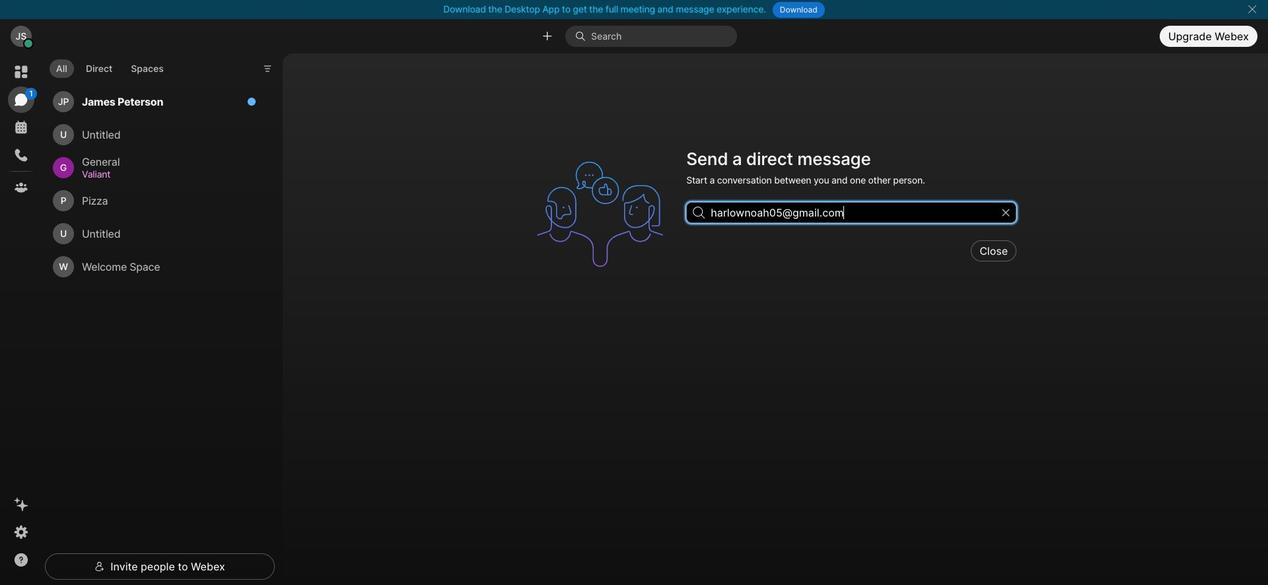 Task type: describe. For each thing, give the bounding box(es) containing it.
1 untitled list item from the top
[[48, 118, 264, 151]]

james peterson, new messages list item
[[48, 85, 264, 118]]

welcome space list item
[[48, 251, 264, 284]]

2 untitled list item from the top
[[48, 218, 264, 251]]

general list item
[[48, 151, 264, 184]]



Task type: locate. For each thing, give the bounding box(es) containing it.
1 vertical spatial untitled list item
[[48, 218, 264, 251]]

valiant element
[[82, 167, 249, 182]]

untitled list item up valiant element
[[48, 118, 264, 151]]

cancel_16 image
[[1248, 4, 1258, 15]]

webex tab list
[[8, 59, 37, 201]]

pizza list item
[[48, 184, 264, 218]]

untitled list item down valiant element
[[48, 218, 264, 251]]

untitled list item
[[48, 118, 264, 151], [48, 218, 264, 251]]

Add people by name or email text field
[[687, 203, 1017, 224]]

search_18 image
[[693, 207, 705, 219]]

new messages image
[[247, 97, 256, 107]]

0 vertical spatial untitled list item
[[48, 118, 264, 151]]

navigation
[[0, 54, 42, 586]]

start a conversation between you and one other person. image
[[531, 145, 679, 284]]

tab list
[[46, 52, 174, 82]]



Task type: vqa. For each thing, say whether or not it's contained in the screenshot.
Devices tab
no



